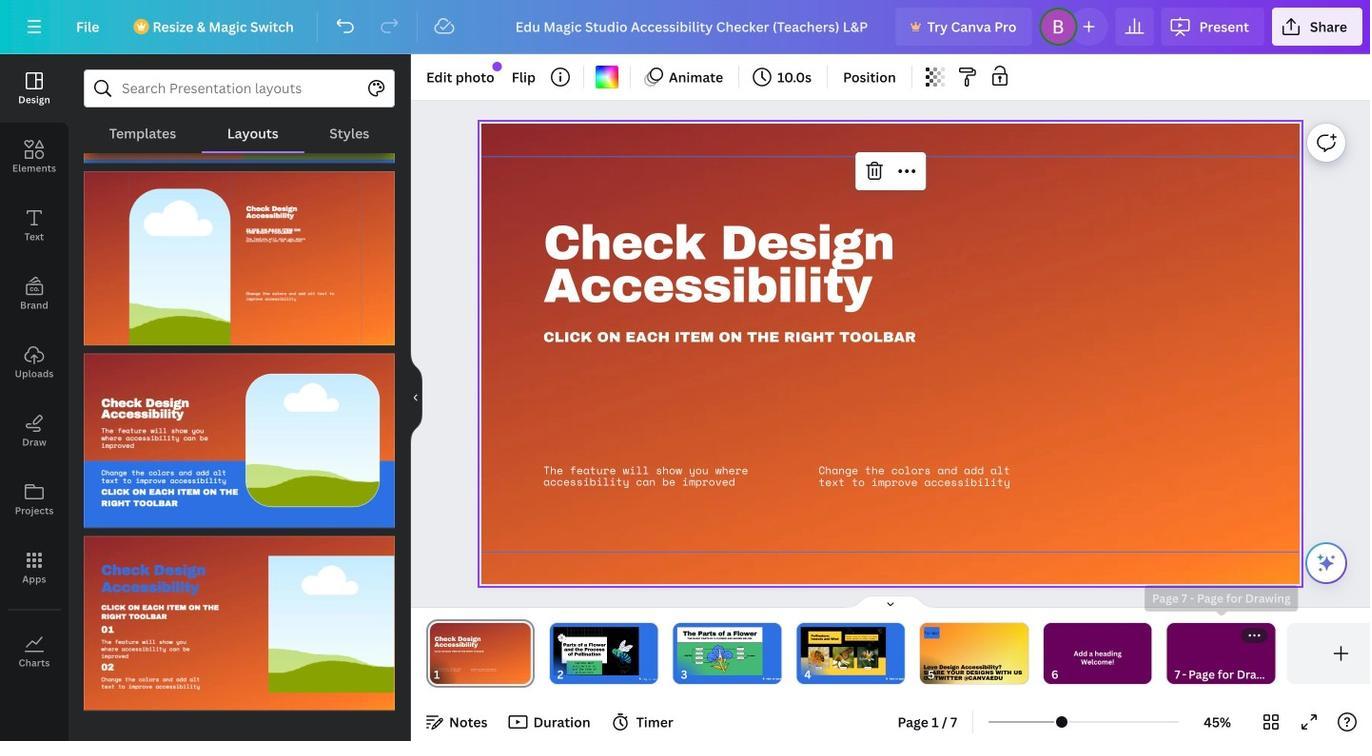 Task type: locate. For each thing, give the bounding box(es) containing it.
hide pages image
[[845, 595, 936, 610]]

page 1 image
[[426, 623, 535, 684]]

side panel tab list
[[0, 54, 69, 686]]

Page title text field
[[448, 665, 456, 684]]



Task type: vqa. For each thing, say whether or not it's contained in the screenshot.
rightmost B
no



Task type: describe. For each thing, give the bounding box(es) containing it.
Design title text field
[[500, 8, 888, 46]]

main menu bar
[[0, 0, 1370, 54]]

hide image
[[410, 352, 422, 443]]

Search Presentation layouts search field
[[122, 70, 357, 107]]

canva assistant image
[[1315, 552, 1338, 575]]

no colour image
[[596, 66, 618, 88]]



